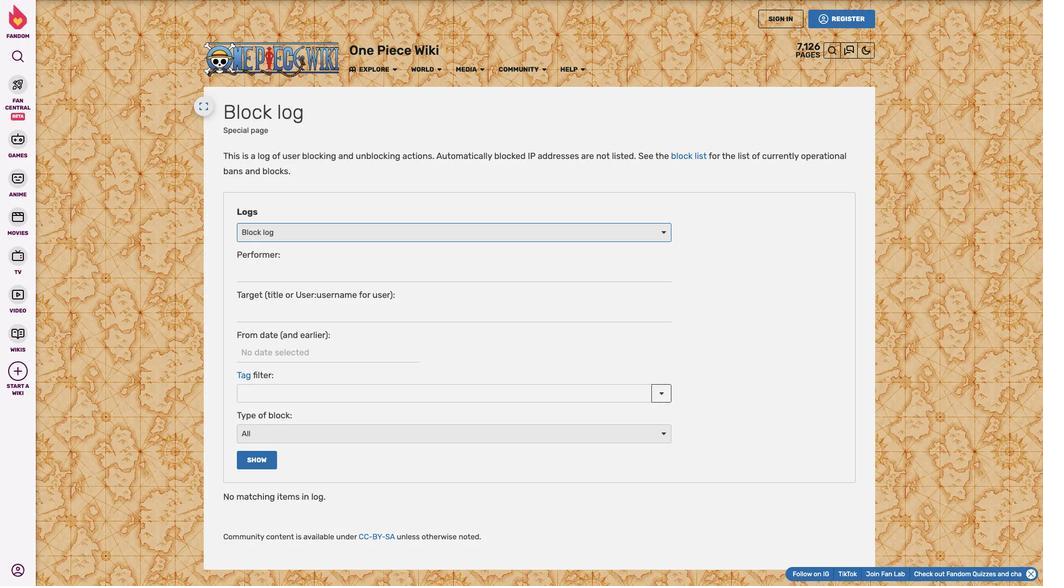 Task type: locate. For each thing, give the bounding box(es) containing it.
in
[[302, 492, 309, 503]]

block for block log special page
[[223, 101, 272, 124]]

0 vertical spatial log
[[277, 101, 304, 124]]

operational
[[801, 151, 847, 161]]

block inside block log special page
[[223, 101, 272, 124]]

from date (and earlier):
[[237, 330, 330, 341]]

show button
[[237, 451, 277, 470]]

1 horizontal spatial fan
[[881, 571, 892, 579]]

0 vertical spatial community
[[499, 65, 539, 73]]

1 vertical spatial a
[[25, 384, 29, 390]]

block down the logs
[[242, 228, 261, 237]]

cc-
[[359, 533, 372, 542]]

Type of block: All field
[[237, 425, 672, 444]]

movies link
[[0, 206, 36, 237]]

1 vertical spatial no
[[223, 492, 234, 503]]

user
[[282, 151, 300, 161]]

tiny image down one
[[349, 66, 356, 73]]

date up no date selected
[[260, 330, 278, 341]]

log.
[[311, 492, 326, 503]]

1 horizontal spatial community
[[499, 65, 539, 73]]

wiki for start a wiki
[[12, 390, 24, 397]]

join
[[866, 571, 880, 579]]

is right content
[[296, 533, 302, 542]]

0 vertical spatial a
[[251, 151, 256, 161]]

1 horizontal spatial for
[[709, 151, 720, 161]]

0 vertical spatial no
[[241, 348, 252, 358]]

join fan lab link
[[862, 569, 910, 581]]

0 horizontal spatial no
[[223, 492, 234, 503]]

no matching items in log.
[[223, 492, 326, 503]]

community link
[[499, 65, 539, 74]]

user:username
[[296, 290, 357, 301]]

wiki inside start a wiki
[[12, 390, 24, 397]]

content
[[266, 533, 294, 542]]

of
[[272, 151, 280, 161], [752, 151, 760, 161], [258, 411, 266, 421]]

available
[[303, 533, 334, 542]]

from
[[237, 330, 258, 341]]

7,126
[[797, 41, 820, 53]]

block up special
[[223, 101, 272, 124]]

video
[[10, 308, 26, 315]]

quizzes
[[973, 571, 996, 578]]

block inside field
[[242, 228, 261, 237]]

one
[[349, 43, 374, 58]]

1 vertical spatial fan
[[881, 571, 892, 579]]

wiki up world
[[414, 43, 439, 58]]

community left help
[[499, 65, 539, 73]]

0 horizontal spatial community
[[223, 533, 264, 542]]

3 tiny image from the left
[[436, 66, 443, 73]]

5 tiny image from the left
[[541, 66, 547, 73]]

anime link
[[0, 168, 36, 198]]

1 horizontal spatial no
[[241, 348, 252, 358]]

small image
[[13, 367, 23, 377]]

type of block:
[[237, 411, 292, 421]]

page
[[251, 126, 268, 135]]

no date selected
[[241, 348, 309, 358]]

automatically
[[436, 151, 492, 161]]

beta
[[12, 114, 24, 119]]

see
[[638, 151, 654, 161]]

selected
[[275, 348, 309, 358]]

1 horizontal spatial of
[[272, 151, 280, 161]]

fandom navigation element
[[0, 5, 36, 397]]

fan up central
[[12, 98, 23, 104]]

0 horizontal spatial fan
[[12, 98, 23, 104]]

expand image
[[199, 102, 209, 111]]

items
[[277, 492, 300, 503]]

no for no matching items in log.
[[223, 492, 234, 503]]

list right block
[[695, 151, 707, 161]]

block log
[[242, 228, 274, 237]]

noted.
[[459, 533, 481, 542]]

0 vertical spatial for
[[709, 151, 720, 161]]

is right this
[[242, 151, 249, 161]]

a right this
[[251, 151, 256, 161]]

help
[[561, 65, 578, 73]]

0 horizontal spatial and
[[245, 166, 260, 176]]

fan
[[12, 98, 23, 104], [881, 571, 892, 579]]

bans
[[223, 166, 243, 176]]

one piece wiki
[[349, 43, 439, 58]]

0 horizontal spatial of
[[258, 411, 266, 421]]

of left user
[[272, 151, 280, 161]]

0 vertical spatial is
[[242, 151, 249, 161]]

tiny image right media link
[[479, 66, 486, 73]]

list left currently
[[738, 151, 750, 161]]

no down from
[[241, 348, 252, 358]]

start
[[7, 384, 24, 390]]

and right bans
[[245, 166, 260, 176]]

1 horizontal spatial list
[[738, 151, 750, 161]]

0 vertical spatial wiki
[[414, 43, 439, 58]]

tiny image
[[349, 66, 356, 73], [392, 66, 398, 73], [436, 66, 443, 73], [479, 66, 486, 73], [541, 66, 547, 73]]

1 vertical spatial and
[[245, 166, 260, 176]]

toggle options image
[[658, 389, 665, 399]]

2 list from the left
[[738, 151, 750, 161]]

log up performer: on the left top of page
[[263, 228, 274, 237]]

fan left the lab
[[881, 571, 892, 579]]

fandom
[[6, 33, 30, 40]]

for left user):
[[359, 290, 370, 301]]

wikis
[[10, 347, 26, 353]]

7,126 pages
[[796, 41, 820, 60]]

and right 'blocking'
[[338, 151, 354, 161]]

0 horizontal spatial for
[[359, 290, 370, 301]]

0 horizontal spatial wiki
[[12, 390, 24, 397]]

0 vertical spatial block
[[223, 101, 272, 124]]

1 vertical spatial date
[[254, 348, 273, 358]]

for right block list link at the top
[[709, 151, 720, 161]]

tiktok link
[[834, 569, 862, 581]]

a right start
[[25, 384, 29, 390]]

join fan lab
[[866, 571, 905, 579]]

block for block log
[[242, 228, 261, 237]]

log up blocks. at the top
[[258, 151, 270, 161]]

unless
[[397, 533, 420, 542]]

0 vertical spatial date
[[260, 330, 278, 341]]

0 vertical spatial and
[[338, 151, 354, 161]]

2 tiny image from the left
[[392, 66, 398, 73]]

fan inside fan central beta
[[12, 98, 23, 104]]

tiny image for community
[[541, 66, 547, 73]]

0 horizontal spatial the
[[655, 151, 669, 161]]

1 horizontal spatial wiki
[[414, 43, 439, 58]]

of right type
[[258, 411, 266, 421]]

explore link
[[349, 65, 389, 74]]

block
[[671, 151, 693, 161]]

2 the from the left
[[722, 151, 736, 161]]

1 horizontal spatial the
[[722, 151, 736, 161]]

1 horizontal spatial and
[[338, 151, 354, 161]]

media
[[456, 65, 477, 73]]

1 vertical spatial log
[[258, 151, 270, 161]]

start a wiki
[[7, 384, 29, 397]]

is
[[242, 151, 249, 161], [296, 533, 302, 542]]

lab
[[894, 571, 905, 579]]

and left cha
[[998, 571, 1009, 578]]

tiny image left help link
[[541, 66, 547, 73]]

under
[[336, 533, 357, 542]]

and inside for the list of currently operational bans and blocks.
[[245, 166, 260, 176]]

1 tiny image from the left
[[349, 66, 356, 73]]

world
[[411, 65, 434, 73]]

1 vertical spatial is
[[296, 533, 302, 542]]

4 tiny image from the left
[[479, 66, 486, 73]]

piece
[[377, 43, 412, 58]]

matching
[[236, 492, 275, 503]]

video link
[[0, 284, 36, 315]]

tv
[[14, 269, 22, 276]]

one piece wiki image
[[204, 42, 340, 78]]

log
[[277, 101, 304, 124], [258, 151, 270, 161], [263, 228, 274, 237]]

None text field
[[237, 384, 651, 403]]

cc-by-sa link
[[359, 533, 395, 542]]

tiny image down the piece
[[392, 66, 398, 73]]

unblocking
[[356, 151, 400, 161]]

this is a log of user blocking and unblocking actions. automatically blocked ip addresses are not listed. see the block list
[[223, 151, 707, 161]]

fan inside join fan lab link
[[881, 571, 892, 579]]

the right block list link at the top
[[722, 151, 736, 161]]

sign in link
[[758, 10, 804, 28]]

date up filter:
[[254, 348, 273, 358]]

show
[[247, 457, 267, 465]]

0 horizontal spatial list
[[695, 151, 707, 161]]

in
[[786, 15, 793, 23]]

1 vertical spatial wiki
[[12, 390, 24, 397]]

1 horizontal spatial a
[[251, 151, 256, 161]]

wiki down start
[[12, 390, 24, 397]]

1 vertical spatial block
[[242, 228, 261, 237]]

cha
[[1011, 571, 1022, 578]]

1 vertical spatial community
[[223, 533, 264, 542]]

0 horizontal spatial a
[[25, 384, 29, 390]]

no
[[241, 348, 252, 358], [223, 492, 234, 503]]

world link
[[411, 65, 434, 74]]

0 horizontal spatial is
[[242, 151, 249, 161]]

list
[[695, 151, 707, 161], [738, 151, 750, 161]]

for inside for the list of currently operational bans and blocks.
[[709, 151, 720, 161]]

blocking
[[302, 151, 336, 161]]

log inside field
[[263, 228, 274, 237]]

2 horizontal spatial and
[[998, 571, 1009, 578]]

1 horizontal spatial is
[[296, 533, 302, 542]]

pages
[[796, 51, 820, 60]]

this
[[223, 151, 240, 161]]

follow
[[793, 571, 812, 579]]

for
[[709, 151, 720, 161], [359, 290, 370, 301]]

no left matching
[[223, 492, 234, 503]]

community for community
[[499, 65, 539, 73]]

log inside block log special page
[[277, 101, 304, 124]]

2 vertical spatial and
[[998, 571, 1009, 578]]

the right the 'see' at right
[[655, 151, 669, 161]]

log up user
[[277, 101, 304, 124]]

Performer: text field
[[237, 264, 672, 283]]

2 vertical spatial log
[[263, 228, 274, 237]]

0 vertical spatial fan
[[12, 98, 23, 104]]

of left currently
[[752, 151, 760, 161]]

2 horizontal spatial of
[[752, 151, 760, 161]]

tiktok
[[838, 571, 857, 579]]

log for block log
[[263, 228, 274, 237]]

sign
[[769, 15, 785, 23]]

date
[[260, 330, 278, 341], [254, 348, 273, 358]]

follow on ig link
[[788, 569, 834, 581]]

tiny image right world link
[[436, 66, 443, 73]]

the inside for the list of currently operational bans and blocks.
[[722, 151, 736, 161]]

community left content
[[223, 533, 264, 542]]



Task type: describe. For each thing, give the bounding box(es) containing it.
games
[[8, 153, 28, 159]]

by-
[[372, 533, 385, 542]]

addresses
[[538, 151, 579, 161]]

actions.
[[403, 151, 434, 161]]

tag
[[237, 370, 251, 381]]

start a wiki link
[[0, 362, 36, 397]]

tv link
[[0, 245, 36, 276]]

Target (title or User:username for user): text field
[[237, 304, 672, 323]]

target
[[237, 290, 263, 301]]

blocks.
[[262, 166, 291, 176]]

type
[[237, 411, 256, 421]]

media link
[[456, 65, 477, 74]]

fandom link
[[0, 5, 36, 40]]

tag filter:
[[237, 370, 274, 381]]

wiki for one piece wiki
[[414, 43, 439, 58]]

and for unblocking
[[338, 151, 354, 161]]

register link
[[808, 10, 875, 28]]

All text field
[[242, 430, 251, 439]]

not
[[596, 151, 610, 161]]

anime
[[9, 192, 27, 198]]

(title
[[265, 290, 283, 301]]

sa
[[385, 533, 395, 542]]

community content is available under cc-by-sa unless otherwise noted.
[[223, 533, 481, 542]]

logs
[[237, 207, 258, 217]]

follow on ig
[[793, 571, 829, 579]]

games link
[[0, 129, 36, 159]]

search [ctrl-option-f] image
[[11, 50, 24, 63]]

(and
[[280, 330, 298, 341]]

otherwise
[[422, 533, 457, 542]]

special
[[223, 126, 249, 135]]

1 vertical spatial for
[[359, 290, 370, 301]]

tiny image for world
[[436, 66, 443, 73]]

of inside for the list of currently operational bans and blocks.
[[752, 151, 760, 161]]

are
[[581, 151, 594, 161]]

tiny image inside 'explore' link
[[349, 66, 356, 73]]

explore
[[359, 65, 389, 73]]

tiny image
[[580, 66, 587, 73]]

check
[[914, 571, 933, 578]]

help link
[[561, 65, 578, 74]]

user):
[[373, 290, 395, 301]]

block log special page
[[223, 101, 304, 135]]

1 the from the left
[[655, 151, 669, 161]]

target (title or user:username for user):
[[237, 290, 395, 301]]

a inside start a wiki
[[25, 384, 29, 390]]

for the list of currently operational bans and blocks.
[[223, 151, 847, 176]]

one piece wiki link
[[349, 42, 439, 59]]

central
[[5, 105, 31, 111]]

tag link
[[237, 370, 251, 381]]

list inside for the list of currently operational bans and blocks.
[[738, 151, 750, 161]]

earlier):
[[300, 330, 330, 341]]

on
[[814, 571, 821, 579]]

log for block log special page
[[277, 101, 304, 124]]

check out fandom quizzes and cha
[[914, 571, 1022, 578]]

and for blocks.
[[245, 166, 260, 176]]

ig
[[823, 571, 829, 579]]

1 list from the left
[[695, 151, 707, 161]]

listed.
[[612, 151, 636, 161]]

Block log field
[[237, 223, 672, 242]]

all
[[242, 430, 251, 439]]

tiny image for media
[[479, 66, 486, 73]]

community for community content is available under cc-by-sa unless otherwise noted.
[[223, 533, 264, 542]]

Block log text field
[[242, 228, 274, 237]]

sign in
[[769, 15, 793, 23]]

check out fandom quizzes and cha link
[[914, 571, 1022, 578]]

block:
[[268, 411, 292, 421]]

collapse image
[[1026, 570, 1036, 580]]

movies
[[7, 230, 28, 237]]

date for from
[[260, 330, 278, 341]]

no for no date selected
[[241, 348, 252, 358]]

filter:
[[253, 370, 274, 381]]

blocked
[[494, 151, 526, 161]]

performer:
[[237, 250, 280, 260]]

or
[[285, 290, 294, 301]]

currently
[[762, 151, 799, 161]]

fan central beta
[[5, 98, 31, 119]]

out
[[935, 571, 945, 578]]

date for no
[[254, 348, 273, 358]]



Task type: vqa. For each thing, say whether or not it's contained in the screenshot.
Sail
no



